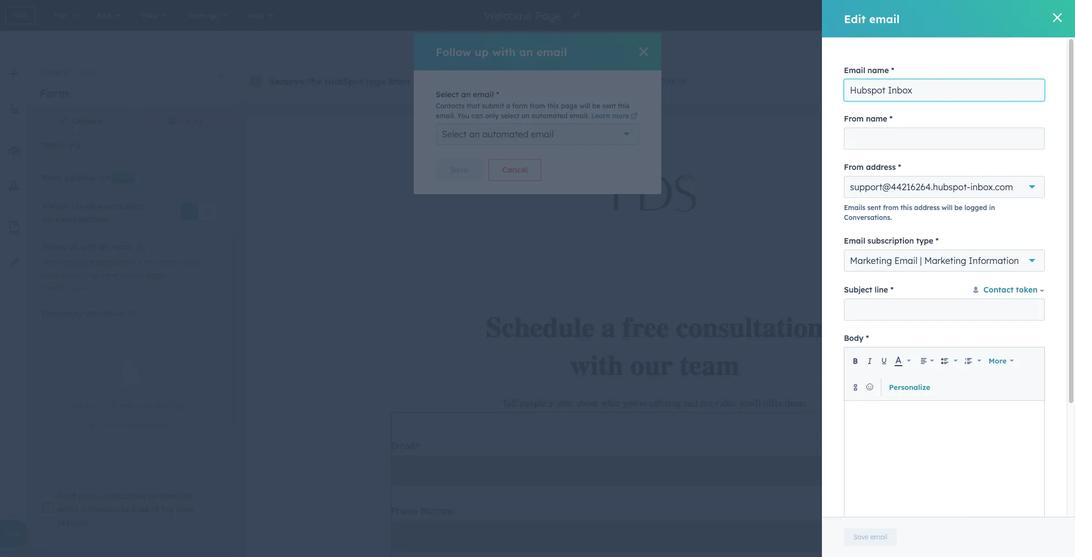 Task type: locate. For each thing, give the bounding box(es) containing it.
0 horizontal spatial from
[[389, 76, 410, 87]]

navigation
[[29, 59, 238, 79]]

1 horizontal spatial follow up with an email
[[436, 45, 567, 59]]

with inside dialog
[[492, 45, 516, 59]]

only
[[485, 112, 499, 120]]

0 horizontal spatial a
[[129, 421, 133, 430]]

content link
[[29, 108, 133, 135]]

alert containing this form isn't used in any workflows
[[42, 345, 216, 435]]

automated inside popup button
[[483, 129, 529, 140]]

with
[[492, 45, 516, 59], [605, 76, 620, 86], [80, 242, 97, 252]]

will down support@44216264.hubspot-inbox.com popup button
[[942, 204, 953, 212]]

a
[[506, 102, 511, 110], [129, 421, 133, 430]]

0 vertical spatial form
[[80, 68, 97, 77]]

tab panel
[[29, 0, 238, 558]]

1 horizontal spatial follow
[[436, 45, 472, 59]]

follow down for
[[42, 242, 66, 252]]

submit up select an email button
[[60, 271, 85, 281]]

form
[[513, 102, 528, 110], [101, 271, 118, 281], [86, 402, 101, 410], [104, 421, 118, 430], [78, 492, 97, 502], [176, 505, 194, 515]]

email
[[844, 66, 866, 75], [844, 236, 866, 246], [895, 255, 918, 266], [42, 545, 63, 555]]

unlock premium features with crm suite starter.
[[512, 76, 688, 86]]

1 horizontal spatial to
[[138, 258, 146, 268]]

notifications
[[99, 492, 147, 502]]

0 horizontal spatial will
[[580, 102, 591, 110]]

save button
[[436, 159, 482, 181]]

1 vertical spatial submit
[[60, 271, 85, 281]]

add form to a workflow
[[89, 421, 162, 430]]

0 horizontal spatial submit
[[60, 271, 85, 281]]

0 vertical spatial in
[[990, 204, 996, 212]]

the right 'of'
[[161, 505, 173, 515]]

this down support@44216264.hubspot-
[[901, 204, 913, 212]]

application
[[844, 348, 1045, 558]]

0 vertical spatial follow
[[436, 45, 472, 59]]

1 vertical spatial close image
[[640, 47, 648, 56]]

personalize
[[890, 383, 931, 392]]

close image for form
[[217, 72, 224, 79]]

publish group
[[1010, 7, 1065, 24]]

emails sent from this address will be logged in conversations.
[[844, 204, 996, 222]]

0 vertical spatial be
[[593, 102, 601, 110]]

1 from from the top
[[844, 114, 864, 124]]

email left the |
[[895, 255, 918, 266]]

an
[[519, 45, 533, 59], [461, 90, 471, 100], [522, 112, 530, 120], [470, 129, 480, 140], [99, 242, 109, 252], [62, 258, 71, 268], [64, 285, 72, 293]]

form right add
[[104, 421, 118, 430]]

1 horizontal spatial save
[[854, 533, 869, 542]]

crm
[[622, 76, 639, 86]]

form up select
[[513, 102, 528, 110]]

0 vertical spatial a
[[506, 102, 511, 110]]

exit link
[[6, 7, 36, 24]]

workflows right the any
[[155, 402, 186, 410]]

0 vertical spatial close image
[[1054, 13, 1062, 22]]

page
[[561, 102, 578, 110]]

1 horizontal spatial submit
[[482, 102, 504, 110]]

1 horizontal spatial the
[[161, 505, 173, 515]]

up down always create new contact for email address
[[68, 242, 78, 252]]

an up select an email button
[[62, 258, 71, 268]]

edit email dialog
[[822, 0, 1076, 558]]

type
[[917, 236, 934, 246]]

automated down page
[[532, 112, 568, 120]]

1 vertical spatial will
[[942, 204, 953, 212]]

email for email name
[[844, 66, 866, 75]]

automated up select an email button
[[74, 258, 114, 268]]

can
[[472, 112, 483, 120]]

0 vertical spatial submit
[[482, 102, 504, 110]]

in
[[990, 204, 996, 212], [134, 402, 140, 410]]

the inside send an automated email to contacts when they submit the form on this page.
[[87, 271, 98, 281]]

1 vertical spatial form
[[40, 86, 68, 100]]

to inside popup button
[[120, 421, 127, 430]]

0 horizontal spatial up
[[68, 242, 78, 252]]

this right on
[[131, 271, 144, 281]]

1 vertical spatial save
[[854, 533, 869, 542]]

marketing email | marketing information button
[[844, 250, 1045, 272]]

select an email
[[436, 90, 494, 100], [42, 285, 93, 293]]

from
[[844, 114, 864, 124], [844, 162, 864, 172]]

0 vertical spatial from
[[844, 114, 864, 124]]

0 horizontal spatial address
[[79, 214, 109, 224]]

a inside contacts that submit a form from this page will be sent this email. you can only select an automated email.
[[506, 102, 511, 110]]

application containing more
[[844, 348, 1045, 558]]

subject line
[[844, 285, 889, 295]]

0 horizontal spatial in
[[134, 402, 140, 410]]

1 horizontal spatial up
[[475, 45, 489, 59]]

workflows down select an email button
[[85, 309, 123, 319]]

0 vertical spatial workflows
[[85, 309, 123, 319]]

2 horizontal spatial automated
[[532, 112, 568, 120]]

from name
[[844, 114, 888, 124]]

premium
[[538, 76, 571, 86]]

select an email up that
[[436, 90, 494, 100]]

0 vertical spatial select an email
[[436, 90, 494, 100]]

automated inside contacts that submit a form from this page will be sent this email. you can only select an automated email.
[[532, 112, 568, 120]]

automated inside send an automated email to contacts when they submit the form on this page.
[[74, 258, 114, 268]]

2 vertical spatial address
[[79, 214, 109, 224]]

0 vertical spatial send
[[42, 258, 60, 268]]

0 vertical spatial automated
[[532, 112, 568, 120]]

1 horizontal spatial marketing
[[925, 255, 967, 266]]

an down the can
[[470, 129, 480, 140]]

2 horizontal spatial to
[[149, 492, 157, 502]]

in right logged
[[990, 204, 996, 212]]

1 vertical spatial name
[[866, 114, 888, 124]]

that
[[467, 102, 480, 110]]

close image
[[1054, 13, 1062, 22], [640, 47, 648, 56], [217, 72, 224, 79]]

0 horizontal spatial sent
[[603, 102, 616, 110]]

to left contacts
[[138, 258, 146, 268]]

from down email name
[[844, 114, 864, 124]]

0 vertical spatial with
[[492, 45, 516, 59]]

0 vertical spatial follow up with an email
[[436, 45, 567, 59]]

1 vertical spatial workflows
[[155, 402, 186, 410]]

form down 'contents'
[[40, 86, 68, 100]]

0 horizontal spatial follow up with an email
[[42, 242, 132, 252]]

0 horizontal spatial automated
[[74, 258, 114, 268]]

1 vertical spatial sent
[[868, 204, 882, 212]]

0 horizontal spatial with
[[80, 242, 97, 252]]

email inside tab panel
[[42, 545, 63, 555]]

1 horizontal spatial with
[[492, 45, 516, 59]]

body
[[844, 334, 864, 344]]

follow up landing
[[436, 45, 472, 59]]

automated for send an automated email to contacts when they submit the form on this page.
[[74, 258, 114, 268]]

name up from name
[[868, 66, 889, 75]]

0 horizontal spatial to
[[120, 421, 127, 430]]

0 vertical spatial up
[[475, 45, 489, 59]]

email left addresses
[[42, 545, 63, 555]]

a left workflow
[[129, 421, 133, 430]]

address up support@44216264.hubspot-
[[866, 162, 896, 172]]

with down always create new contact for email address
[[80, 242, 97, 252]]

1 horizontal spatial be
[[955, 204, 963, 212]]

marketing right the |
[[925, 255, 967, 266]]

1 horizontal spatial from
[[530, 102, 546, 110]]

2 vertical spatial with
[[80, 242, 97, 252]]

1 vertical spatial select
[[442, 129, 467, 140]]

learn
[[591, 112, 610, 120]]

1 vertical spatial a
[[129, 421, 133, 430]]

will inside emails sent from this address will be logged in conversations.
[[942, 204, 953, 212]]

form right this
[[86, 402, 101, 410]]

2
[[1063, 2, 1066, 10]]

new
[[98, 201, 113, 211]]

tab panel containing form automation
[[29, 0, 238, 558]]

form right contents "button"
[[80, 68, 97, 77]]

on
[[120, 271, 129, 281]]

more
[[989, 357, 1007, 365]]

0 vertical spatial will
[[580, 102, 591, 110]]

from
[[389, 76, 410, 87], [530, 102, 546, 110], [883, 204, 899, 212]]

1 vertical spatial follow
[[42, 242, 66, 252]]

2 marketing from the left
[[925, 255, 967, 266]]

an up that
[[461, 90, 471, 100]]

save for save email
[[854, 533, 869, 542]]

From name text field
[[844, 128, 1045, 150]]

with inside tab panel
[[80, 242, 97, 252]]

from up emails
[[844, 162, 864, 172]]

0 horizontal spatial marketing
[[851, 255, 892, 266]]

send inside 'send form notifications to specified email addresses instead of the form defaults'
[[57, 492, 76, 502]]

1 horizontal spatial sent
[[868, 204, 882, 212]]

form button
[[69, 68, 97, 77]]

the inside 'send form notifications to specified email addresses instead of the form defaults'
[[161, 505, 173, 515]]

this inside send an automated email to contacts when they submit the form on this page.
[[131, 271, 144, 281]]

email inside 'send form notifications to specified email addresses instead of the form defaults'
[[57, 505, 78, 515]]

sent up learn more
[[603, 102, 616, 110]]

always create new contact for email address
[[42, 201, 144, 224]]

learn more link
[[591, 112, 640, 120]]

preview button
[[961, 7, 1003, 24]]

select up contacts
[[436, 90, 459, 100]]

marketing down email subscription type
[[851, 255, 892, 266]]

inbox.com
[[971, 182, 1014, 193]]

2 vertical spatial the
[[161, 505, 173, 515]]

1 vertical spatial the
[[87, 271, 98, 281]]

send for send form notifications to specified email addresses instead of the form defaults
[[57, 492, 76, 502]]

send up "they"
[[42, 258, 60, 268]]

email
[[870, 12, 900, 26], [537, 45, 567, 59], [473, 90, 494, 100], [531, 129, 554, 140], [56, 214, 77, 224], [111, 242, 132, 252], [116, 258, 136, 268], [74, 285, 93, 293], [57, 505, 78, 515], [871, 533, 888, 542]]

1 marketing from the left
[[851, 255, 892, 266]]

0 vertical spatial the
[[308, 76, 322, 87]]

edit email
[[844, 12, 900, 26]]

form
[[80, 68, 97, 77], [40, 86, 68, 100], [42, 173, 62, 183]]

contact
[[984, 285, 1014, 295]]

email. down page
[[570, 112, 590, 120]]

2 vertical spatial to
[[149, 492, 157, 502]]

automated down select
[[483, 129, 529, 140]]

send inside send an automated email to contacts when they submit the form on this page.
[[42, 258, 60, 268]]

with up pages.
[[492, 45, 516, 59]]

address down the support@44216264.hubspot-inbox.com
[[915, 204, 940, 212]]

1 vertical spatial to
[[120, 421, 127, 430]]

hubspot
[[325, 76, 363, 87]]

be up learn at the right top of page
[[593, 102, 601, 110]]

sent inside emails sent from this address will be logged in conversations.
[[868, 204, 882, 212]]

they
[[42, 271, 58, 281]]

beta button
[[0, 521, 28, 548]]

form left on
[[101, 271, 118, 281]]

save inside button
[[450, 165, 468, 175]]

1 horizontal spatial a
[[506, 102, 511, 110]]

2 from from the top
[[844, 162, 864, 172]]

send for send an automated email to contacts when they submit the form on this page.
[[42, 258, 60, 268]]

2 vertical spatial close image
[[217, 72, 224, 79]]

1 horizontal spatial automated
[[483, 129, 529, 140]]

form down specified
[[176, 505, 194, 515]]

save inside button
[[854, 533, 869, 542]]

connected workflows
[[42, 309, 123, 319]]

0 vertical spatial name
[[868, 66, 889, 75]]

0 vertical spatial from
[[389, 76, 410, 87]]

0 horizontal spatial close image
[[217, 72, 224, 79]]

1 vertical spatial follow up with an email
[[42, 242, 132, 252]]

send
[[42, 258, 60, 268], [57, 492, 76, 502]]

submit inside send an automated email to contacts when they submit the form on this page.
[[60, 271, 85, 281]]

email up from name
[[844, 66, 866, 75]]

select an automated email button
[[436, 123, 640, 145]]

will right page
[[580, 102, 591, 110]]

a up select
[[506, 102, 511, 110]]

the for send an automated email to contacts when they submit the form on this page.
[[87, 271, 98, 281]]

1 horizontal spatial email.
[[570, 112, 590, 120]]

2 vertical spatial select
[[42, 285, 62, 293]]

a inside popup button
[[129, 421, 133, 430]]

will
[[580, 102, 591, 110], [942, 204, 953, 212]]

follow up with an email down always create new contact for email address
[[42, 242, 132, 252]]

close image inside edit email dialog
[[1054, 13, 1062, 22]]

select down you
[[442, 129, 467, 140]]

the right remove
[[308, 76, 322, 87]]

1 vertical spatial from
[[530, 102, 546, 110]]

2 horizontal spatial address
[[915, 204, 940, 212]]

2 horizontal spatial from
[[883, 204, 899, 212]]

landing
[[437, 76, 471, 87]]

address down create
[[79, 214, 109, 224]]

select down "they"
[[42, 285, 62, 293]]

alert
[[42, 345, 216, 435]]

the
[[308, 76, 322, 87], [87, 271, 98, 281], [161, 505, 173, 515]]

be left logged
[[955, 204, 963, 212]]

the up select an email button
[[87, 271, 98, 281]]

select an automated email
[[442, 129, 554, 140]]

1 horizontal spatial in
[[990, 204, 996, 212]]

up up pages.
[[475, 45, 489, 59]]

submit up only
[[482, 102, 504, 110]]

0 vertical spatial select
[[436, 90, 459, 100]]

sent up conversations.
[[868, 204, 882, 212]]

marketing email | marketing information
[[851, 255, 1020, 266]]

an right select
[[522, 112, 530, 120]]

1 vertical spatial up
[[68, 242, 78, 252]]

follow
[[436, 45, 472, 59], [42, 242, 66, 252]]

1 vertical spatial with
[[605, 76, 620, 86]]

from right logo
[[389, 76, 410, 87]]

publish
[[1019, 11, 1042, 19]]

None field
[[484, 8, 566, 23]]

email for email subscription type
[[844, 236, 866, 246]]

0 horizontal spatial save
[[450, 165, 468, 175]]

form up always
[[42, 173, 62, 183]]

1 vertical spatial select an email
[[42, 285, 93, 293]]

autosaved
[[913, 10, 954, 20]]

0 horizontal spatial select an email
[[42, 285, 93, 293]]

1 horizontal spatial will
[[942, 204, 953, 212]]

from up conversations.
[[883, 204, 899, 212]]

sent
[[603, 102, 616, 110], [868, 204, 882, 212]]

with left crm
[[605, 76, 620, 86]]

from up select an automated email popup button
[[530, 102, 546, 110]]

0 vertical spatial save
[[450, 165, 468, 175]]

send up 'defaults'
[[57, 492, 76, 502]]

alert inside tab panel
[[42, 345, 216, 435]]

tab list
[[29, 108, 238, 135]]

isn't
[[103, 402, 116, 410]]

save
[[450, 165, 468, 175], [854, 533, 869, 542]]

name for email name
[[868, 66, 889, 75]]

group
[[513, 35, 557, 54], [1030, 35, 1065, 54], [939, 354, 961, 369], [962, 354, 985, 369]]

2 vertical spatial automated
[[74, 258, 114, 268]]

to down used
[[120, 421, 127, 430]]

email down conversations.
[[844, 236, 866, 246]]

1 vertical spatial in
[[134, 402, 140, 410]]

name up from address
[[866, 114, 888, 124]]

1 horizontal spatial address
[[866, 162, 896, 172]]

learn more
[[591, 112, 630, 120]]

2 vertical spatial from
[[883, 204, 899, 212]]

select an email down "they"
[[42, 285, 93, 293]]

0 horizontal spatial follow
[[42, 242, 66, 252]]

1 vertical spatial be
[[955, 204, 963, 212]]

1 vertical spatial send
[[57, 492, 76, 502]]

follow up with an email up pages.
[[436, 45, 567, 59]]

emails
[[844, 204, 866, 212]]

1 horizontal spatial select an email
[[436, 90, 494, 100]]

2 horizontal spatial the
[[308, 76, 322, 87]]

1 vertical spatial automated
[[483, 129, 529, 140]]

will inside contacts that submit a form from this page will be sent this email. you can only select an automated email.
[[580, 102, 591, 110]]

1 horizontal spatial workflows
[[155, 402, 186, 410]]

from for from name
[[844, 114, 864, 124]]

0 vertical spatial sent
[[603, 102, 616, 110]]

address inside always create new contact for email address
[[79, 214, 109, 224]]

0 horizontal spatial email.
[[436, 112, 456, 120]]

email. down contacts
[[436, 112, 456, 120]]

select an email inside follow up with an email dialog
[[436, 90, 494, 100]]

an up connected
[[64, 285, 72, 293]]

in left the any
[[134, 402, 140, 410]]

|
[[920, 255, 922, 266]]

to up 'of'
[[149, 492, 157, 502]]

your
[[413, 76, 434, 87]]

new
[[116, 174, 130, 181]]

0 horizontal spatial the
[[87, 271, 98, 281]]



Task type: describe. For each thing, give the bounding box(es) containing it.
select inside button
[[42, 285, 62, 293]]

page.
[[146, 271, 167, 281]]

unlock
[[512, 76, 536, 86]]

email addresses
[[42, 545, 104, 555]]

more button
[[986, 350, 1018, 372]]

form up the 'addresses'
[[78, 492, 97, 502]]

1 horizontal spatial close image
[[640, 47, 648, 56]]

follow inside tab panel
[[42, 242, 66, 252]]

an inside contacts that submit a form from this page will be sent this email. you can only select an automated email.
[[522, 112, 530, 120]]

follow inside dialog
[[436, 45, 472, 59]]

contacts that submit a form from this page will be sent this email. you can only select an automated email.
[[436, 102, 630, 120]]

of
[[151, 505, 159, 515]]

more
[[613, 112, 630, 120]]

instead
[[121, 505, 149, 515]]

form inside contacts that submit a form from this page will be sent this email. you can only select an automated email.
[[513, 102, 528, 110]]

autosaved button
[[913, 9, 954, 22]]

follow up with an email inside follow up with an email dialog
[[436, 45, 567, 59]]

contents button
[[40, 68, 69, 77]]

email for email addresses
[[42, 545, 63, 555]]

for
[[42, 214, 53, 224]]

sent inside contacts that submit a form from this page will be sent this email. you can only select an automated email.
[[603, 102, 616, 110]]

0 horizontal spatial workflows
[[85, 309, 123, 319]]

an up send an automated email to contacts when they submit the form on this page.
[[99, 242, 109, 252]]

settings button
[[975, 35, 1026, 54]]

this inside emails sent from this address will be logged in conversations.
[[901, 204, 913, 212]]

an up unlock
[[519, 45, 533, 59]]

subject
[[844, 285, 873, 295]]

you
[[458, 112, 470, 120]]

conversations.
[[844, 214, 892, 222]]

in inside tab panel
[[134, 402, 140, 410]]

email inside send an automated email to contacts when they submit the form on this page.
[[116, 258, 136, 268]]

up inside dialog
[[475, 45, 489, 59]]

save email
[[854, 533, 888, 542]]

an inside button
[[64, 285, 72, 293]]

upgrade
[[1022, 77, 1055, 86]]

contact
[[115, 201, 144, 211]]

2 horizontal spatial with
[[605, 76, 620, 86]]

an inside send an automated email to contacts when they submit the form on this page.
[[62, 258, 71, 268]]

preview
[[970, 11, 994, 19]]

send form notifications to specified email addresses instead of the form defaults
[[57, 492, 194, 528]]

navigation containing contents
[[29, 59, 238, 79]]

starter.
[[662, 76, 688, 86]]

submit inside contacts that submit a form from this page will be sent this email. you can only select an automated email.
[[482, 102, 504, 110]]

beta
[[6, 530, 23, 539]]

information
[[969, 255, 1020, 266]]

email inside popup button
[[895, 255, 918, 266]]

a for workflow
[[129, 421, 133, 430]]

connected
[[42, 309, 82, 319]]

form inside popup button
[[104, 421, 118, 430]]

suite
[[642, 76, 660, 86]]

application inside edit email dialog
[[844, 348, 1045, 558]]

name for from name
[[866, 114, 888, 124]]

add form to a workflow button
[[80, 417, 178, 435]]

an inside popup button
[[470, 129, 480, 140]]

form automation
[[42, 173, 109, 183]]

the for send form notifications to specified email addresses instead of the form defaults
[[161, 505, 173, 515]]

2 vertical spatial form
[[42, 173, 62, 183]]

save for save
[[450, 165, 468, 175]]

save email button
[[844, 529, 897, 547]]

this form isn't used in any workflows
[[72, 402, 186, 410]]

Email name text field
[[844, 79, 1045, 101]]

close image for edit email
[[1054, 13, 1062, 22]]

remove the hubspot logo from your landing pages.
[[269, 76, 503, 87]]

caret image
[[208, 172, 214, 183]]

tab list containing content
[[29, 108, 238, 135]]

support@44216264.hubspot-inbox.com
[[851, 182, 1014, 193]]

line
[[875, 285, 889, 295]]

this up more at the top right of page
[[618, 102, 630, 110]]

exit
[[15, 11, 27, 19]]

follow up with an email dialog
[[414, 33, 662, 194]]

always
[[42, 201, 69, 211]]

contact token button
[[972, 285, 1045, 295]]

1 email. from the left
[[436, 112, 456, 120]]

to inside 'send form notifications to specified email addresses instead of the form defaults'
[[149, 492, 157, 502]]

follow up with an email element
[[42, 256, 216, 296]]

features
[[573, 76, 603, 86]]

addresses
[[65, 545, 104, 555]]

automated for select an automated email
[[483, 129, 529, 140]]

a for form
[[506, 102, 511, 110]]

add
[[89, 421, 102, 430]]

email inside always create new contact for email address
[[56, 214, 77, 224]]

from for from address
[[844, 162, 864, 172]]

defaults
[[57, 518, 88, 528]]

subscription
[[868, 236, 915, 246]]

styles
[[182, 117, 204, 127]]

settings
[[991, 40, 1021, 50]]

select an email inside button
[[42, 285, 93, 293]]

styles link
[[133, 108, 238, 135]]

email inside popup button
[[531, 129, 554, 140]]

select an email button
[[42, 282, 105, 296]]

any
[[142, 402, 153, 410]]

from inside emails sent from this address will be logged in conversations.
[[883, 204, 899, 212]]

form inside send an automated email to contacts when they submit the form on this page.
[[101, 271, 118, 281]]

select inside popup button
[[442, 129, 467, 140]]

link opens in a new window image
[[631, 113, 638, 120]]

from address
[[844, 162, 896, 172]]

personalize button
[[886, 376, 934, 398]]

2 email. from the left
[[570, 112, 590, 120]]

be inside emails sent from this address will be logged in conversations.
[[955, 204, 963, 212]]

support@44216264.hubspot-
[[851, 182, 971, 193]]

content
[[72, 117, 102, 127]]

cancel
[[502, 165, 528, 175]]

email inside button
[[74, 285, 93, 293]]

workflow
[[134, 421, 162, 430]]

send an automated email to contacts when they submit the form on this page.
[[42, 258, 201, 281]]

email subscription type
[[844, 236, 934, 246]]

email name
[[844, 66, 889, 75]]

this
[[72, 402, 84, 410]]

link opens in a new window image
[[631, 113, 638, 120]]

address inside emails sent from this address will be logged in conversations.
[[915, 204, 940, 212]]

in inside emails sent from this address will be logged in conversations.
[[990, 204, 996, 212]]

logged
[[965, 204, 988, 212]]

from inside contacts that submit a form from this page will be sent this email. you can only select an automated email.
[[530, 102, 546, 110]]

publish button
[[1010, 7, 1051, 24]]

to inside send an automated email to contacts when they submit the form on this page.
[[138, 258, 146, 268]]

0 vertical spatial address
[[866, 162, 896, 172]]

logo
[[366, 76, 386, 87]]

used
[[118, 402, 132, 410]]

cancel button
[[489, 159, 542, 181]]

be inside contacts that submit a form from this page will be sent this email. you can only select an automated email.
[[593, 102, 601, 110]]

email inside button
[[871, 533, 888, 542]]

edit
[[844, 12, 866, 26]]

this left page
[[547, 102, 559, 110]]

support@44216264.hubspot-inbox.com button
[[844, 176, 1045, 198]]



Task type: vqa. For each thing, say whether or not it's contained in the screenshot.
Publish button
yes



